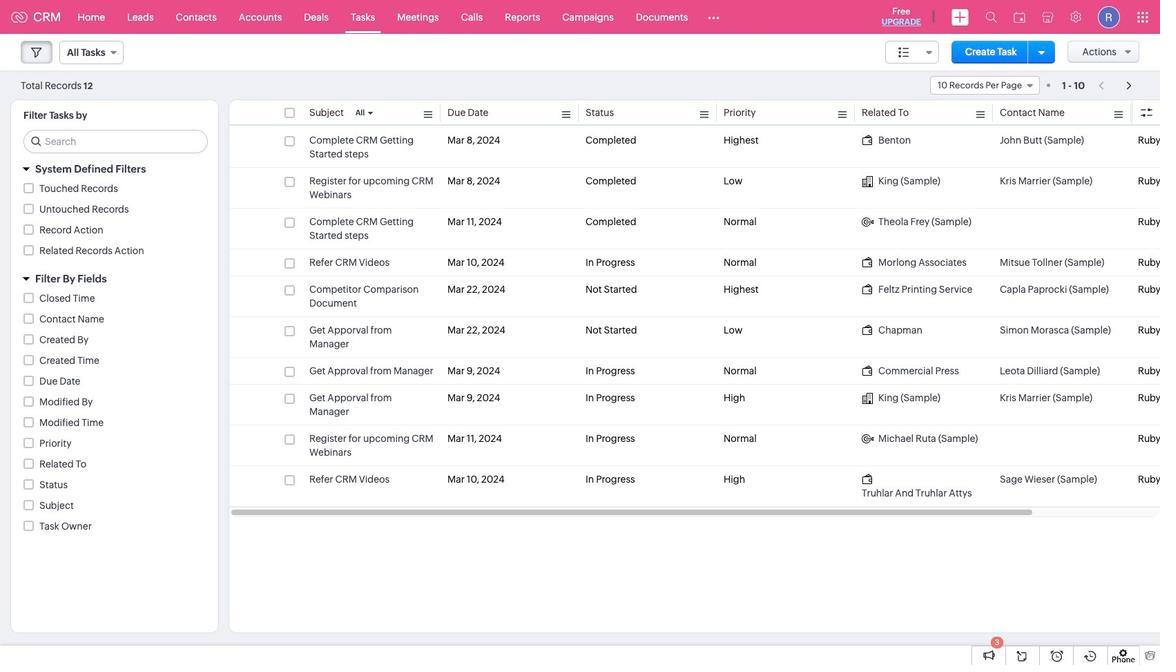 Task type: locate. For each thing, give the bounding box(es) containing it.
row group
[[229, 127, 1160, 507]]

Search text field
[[24, 131, 207, 153]]

None field
[[59, 41, 123, 64], [885, 41, 939, 64], [930, 76, 1040, 95], [59, 41, 123, 64], [930, 76, 1040, 95]]

calendar image
[[1014, 11, 1026, 22]]

logo image
[[11, 11, 28, 22]]

search element
[[977, 0, 1006, 34]]



Task type: vqa. For each thing, say whether or not it's contained in the screenshot.
create menu Element on the top
yes



Task type: describe. For each thing, give the bounding box(es) containing it.
profile image
[[1098, 6, 1120, 28]]

size image
[[899, 46, 910, 59]]

profile element
[[1090, 0, 1129, 33]]

none field the "size"
[[885, 41, 939, 64]]

create menu image
[[952, 9, 969, 25]]

create menu element
[[943, 0, 977, 33]]

search image
[[986, 11, 997, 23]]

Other Modules field
[[699, 6, 729, 28]]



